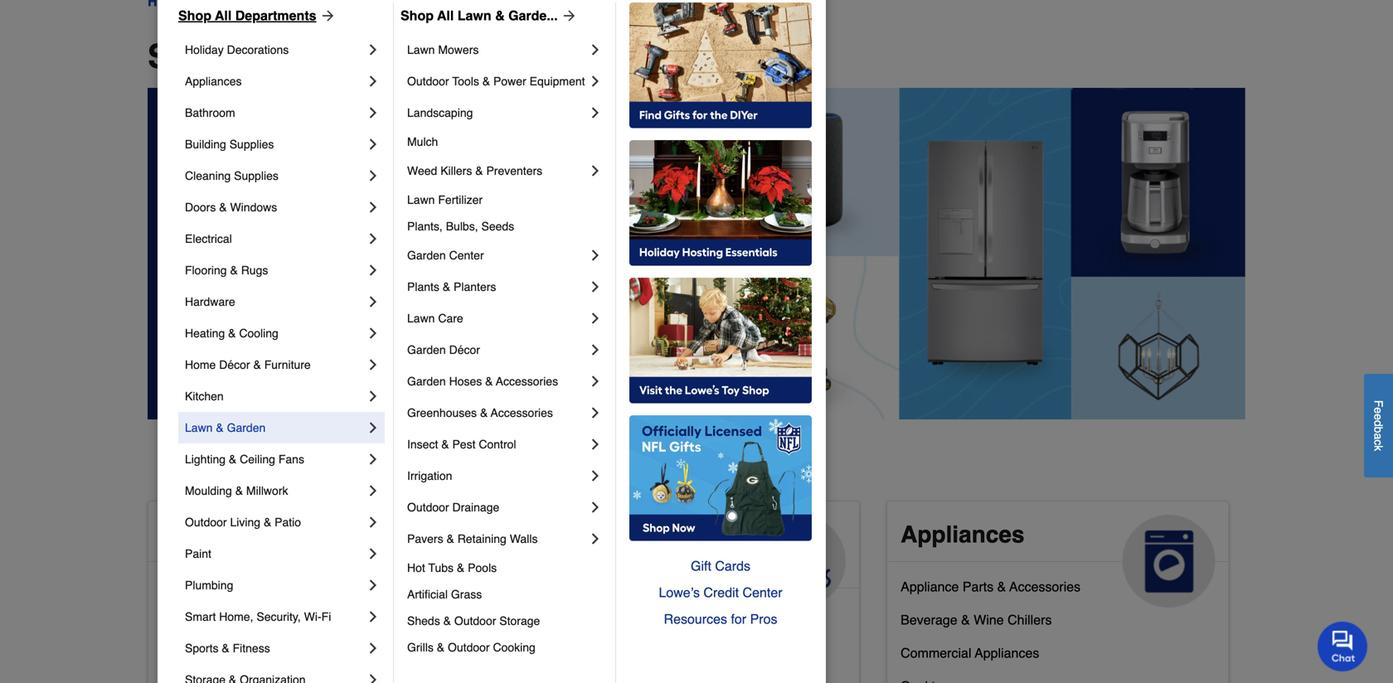 Task type: describe. For each thing, give the bounding box(es) containing it.
home décor & furniture link
[[185, 349, 365, 381]]

f
[[1373, 400, 1386, 408]]

plants
[[407, 280, 440, 294]]

& inside shop all lawn & garde... link
[[495, 8, 505, 23]]

accessible home
[[162, 522, 354, 548]]

& inside "plants & planters" link
[[443, 280, 451, 294]]

outdoor for outdoor drainage
[[407, 501, 449, 514]]

& inside pet beds, houses, & furniture link
[[645, 639, 654, 655]]

resources for pros
[[664, 612, 778, 627]]

lawn up mowers
[[458, 8, 492, 23]]

& inside pavers & retaining walls link
[[447, 533, 455, 546]]

hot tubs & pools
[[407, 562, 497, 575]]

0 vertical spatial home
[[185, 358, 216, 372]]

accessible bedroom
[[162, 613, 283, 628]]

mulch link
[[407, 129, 604, 155]]

for
[[731, 612, 747, 627]]

shop all lawn & garde...
[[401, 8, 558, 23]]

chevron right image for moulding & millwork
[[365, 483, 382, 500]]

chevron right image for landscaping
[[587, 105, 604, 121]]

garden center link
[[407, 240, 587, 271]]

parts
[[963, 580, 994, 595]]

livestock supplies
[[532, 606, 641, 621]]

bathroom inside accessible bathroom link
[[229, 580, 287, 595]]

heating & cooling
[[185, 327, 279, 340]]

lawn & garden
[[185, 422, 266, 435]]

drainage
[[453, 501, 500, 514]]

lawn for lawn care
[[407, 312, 435, 325]]

retaining
[[458, 533, 507, 546]]

outdoor for outdoor tools & power equipment
[[407, 75, 449, 88]]

chevron right image for outdoor tools & power equipment
[[587, 73, 604, 90]]

kitchen
[[185, 390, 224, 403]]

pest
[[453, 438, 476, 451]]

shop all departments
[[148, 37, 493, 76]]

building
[[185, 138, 226, 151]]

moulding & millwork
[[185, 485, 288, 498]]

0 vertical spatial appliances link
[[185, 66, 365, 97]]

plants, bulbs, seeds link
[[407, 213, 604, 240]]

supplies for cleaning supplies
[[234, 169, 279, 183]]

appliance parts & accessories
[[901, 580, 1081, 595]]

outdoor drainage link
[[407, 492, 587, 524]]

insect
[[407, 438, 438, 451]]

f e e d b a c k
[[1373, 400, 1386, 451]]

accessible bathroom link
[[162, 576, 287, 609]]

irrigation link
[[407, 461, 587, 492]]

1 vertical spatial home
[[290, 522, 354, 548]]

accessible entry & home
[[162, 646, 312, 661]]

0 vertical spatial appliances
[[185, 75, 242, 88]]

pavers & retaining walls link
[[407, 524, 587, 555]]

chevron right image for pavers & retaining walls
[[587, 531, 604, 548]]

chevron right image for home décor & furniture
[[365, 357, 382, 373]]

chevron right image for lawn mowers
[[587, 41, 604, 58]]

chevron right image for cleaning supplies
[[365, 168, 382, 184]]

chevron right image for heating & cooling
[[365, 325, 382, 342]]

outdoor drainage
[[407, 501, 500, 514]]

accessible home link
[[149, 502, 490, 608]]

lawn fertilizer
[[407, 193, 483, 207]]

cleaning supplies
[[185, 169, 279, 183]]

moulding & millwork link
[[185, 475, 365, 507]]

1 e from the top
[[1373, 407, 1386, 414]]

garden hoses & accessories
[[407, 375, 558, 388]]

accessories for appliance parts & accessories
[[1010, 580, 1081, 595]]

garden for garden center
[[407, 249, 446, 262]]

garden décor link
[[407, 334, 587, 366]]

1 vertical spatial appliances link
[[888, 502, 1229, 608]]

shop all lawn & garde... link
[[401, 6, 578, 26]]

& inside "sports & fitness" link
[[222, 642, 230, 655]]

outdoor for outdoor living & patio
[[185, 516, 227, 529]]

0 horizontal spatial center
[[449, 249, 484, 262]]

chevron right image for lighting & ceiling fans
[[365, 451, 382, 468]]

killers
[[441, 164, 472, 178]]

bulbs,
[[446, 220, 478, 233]]

plants & planters
[[407, 280, 497, 294]]

pet beds, houses, & furniture link
[[532, 636, 711, 669]]

chevron right image for flooring & rugs
[[365, 262, 382, 279]]

cleaning supplies link
[[185, 160, 365, 192]]

lowe's credit center link
[[630, 580, 812, 607]]

weed killers & preventers link
[[407, 155, 587, 187]]

wi-
[[304, 611, 322, 624]]

1 vertical spatial accessories
[[491, 407, 553, 420]]

hardware
[[185, 295, 235, 309]]

insect & pest control link
[[407, 429, 587, 461]]

departments for shop all departments
[[235, 8, 317, 23]]

bedroom
[[229, 613, 283, 628]]

accessible home image
[[384, 515, 477, 608]]

chevron right image for appliances
[[365, 73, 382, 90]]

kitchen link
[[185, 381, 365, 412]]

garde...
[[509, 8, 558, 23]]

chevron right image for greenhouses & accessories
[[587, 405, 604, 422]]

chevron right image for hardware
[[365, 294, 382, 310]]

0 vertical spatial furniture
[[264, 358, 311, 372]]

beverage
[[901, 613, 958, 628]]

wine
[[974, 613, 1005, 628]]

chevron right image for lawn & garden
[[365, 420, 382, 436]]

1 horizontal spatial all
[[239, 37, 281, 76]]

heating
[[185, 327, 225, 340]]

garden inside lawn & garden link
[[227, 422, 266, 435]]

mulch
[[407, 135, 438, 149]]

seeds
[[482, 220, 515, 233]]

chevron right image for insect & pest control
[[587, 436, 604, 453]]

chevron right image for outdoor drainage
[[587, 500, 604, 516]]

outdoor down sheds & outdoor storage
[[448, 641, 490, 655]]

doors & windows
[[185, 201, 277, 214]]

0 vertical spatial care
[[438, 312, 464, 325]]

departments for shop all departments
[[290, 37, 493, 76]]

& inside accessible entry & home link
[[264, 646, 272, 661]]

officially licensed n f l gifts. shop now. image
[[630, 416, 812, 542]]

& inside home décor & furniture link
[[253, 358, 261, 372]]

& inside flooring & rugs link
[[230, 264, 238, 277]]

& inside animal & pet care
[[615, 522, 632, 548]]

garden décor
[[407, 344, 480, 357]]

& inside doors & windows "link"
[[219, 201, 227, 214]]

& inside weed killers & preventers link
[[476, 164, 483, 178]]

chevron right image for holiday decorations
[[365, 41, 382, 58]]

sports
[[185, 642, 219, 655]]

chevron right image for smart home, security, wi-fi
[[365, 609, 382, 626]]

living
[[230, 516, 261, 529]]

décor for departments
[[219, 358, 250, 372]]

power
[[494, 75, 527, 88]]

commercial
[[901, 646, 972, 661]]

chevron right image for irrigation
[[587, 468, 604, 485]]

pet beds, houses, & furniture
[[532, 639, 711, 655]]

chevron right image for doors & windows
[[365, 199, 382, 216]]

cooling
[[239, 327, 279, 340]]

greenhouses & accessories
[[407, 407, 553, 420]]

chevron right image for bathroom
[[365, 105, 382, 121]]

chevron right image for lawn care
[[587, 310, 604, 327]]

all for departments
[[215, 8, 232, 23]]

security,
[[257, 611, 301, 624]]

animal
[[532, 522, 609, 548]]

find gifts for the diyer. image
[[630, 2, 812, 129]]

pavers
[[407, 533, 444, 546]]

doors & windows link
[[185, 192, 365, 223]]

arrow right image
[[558, 7, 578, 24]]

pros
[[751, 612, 778, 627]]

accessible entry & home link
[[162, 642, 312, 675]]



Task type: locate. For each thing, give the bounding box(es) containing it.
lighting & ceiling fans link
[[185, 444, 365, 475]]

& right pavers
[[447, 533, 455, 546]]

cleaning
[[185, 169, 231, 183]]

landscaping link
[[407, 97, 587, 129]]

decorations
[[227, 43, 289, 56]]

lawn for lawn fertilizer
[[407, 193, 435, 207]]

& inside lawn & garden link
[[216, 422, 224, 435]]

& inside lighting & ceiling fans link
[[229, 453, 237, 466]]

accessible for accessible entry & home
[[162, 646, 225, 661]]

& left 'wine'
[[962, 613, 971, 628]]

& left "ceiling"
[[229, 453, 237, 466]]

smart home, security, wi-fi link
[[185, 602, 365, 633]]

& right the doors on the left
[[219, 201, 227, 214]]

insect & pest control
[[407, 438, 517, 451]]

pet left 'beds,'
[[532, 639, 551, 655]]

fertilizer
[[438, 193, 483, 207]]

sheds & outdoor storage
[[407, 615, 540, 628]]

1 vertical spatial departments
[[290, 37, 493, 76]]

plants, bulbs, seeds
[[407, 220, 515, 233]]

all for lawn
[[437, 8, 454, 23]]

& right 'plants'
[[443, 280, 451, 294]]

& right the animal
[[615, 522, 632, 548]]

0 vertical spatial accessories
[[496, 375, 558, 388]]

& right grills
[[437, 641, 445, 655]]

chevron right image
[[365, 73, 382, 90], [587, 73, 604, 90], [365, 105, 382, 121], [365, 136, 382, 153], [587, 163, 604, 179], [365, 168, 382, 184], [365, 199, 382, 216], [365, 231, 382, 247], [587, 247, 604, 264], [587, 279, 604, 295], [365, 294, 382, 310], [587, 310, 604, 327], [365, 357, 382, 373], [365, 388, 382, 405], [365, 483, 382, 500], [587, 500, 604, 516], [587, 531, 604, 548], [365, 546, 382, 563], [365, 578, 382, 594], [365, 641, 382, 657]]

k
[[1373, 446, 1386, 451]]

1 horizontal spatial pet
[[639, 522, 675, 548]]

lawn & garden link
[[185, 412, 365, 444]]

0 vertical spatial center
[[449, 249, 484, 262]]

building supplies link
[[185, 129, 365, 160]]

& down "accessible bedroom" link
[[222, 642, 230, 655]]

a
[[1373, 433, 1386, 440]]

supplies
[[230, 138, 274, 151], [234, 169, 279, 183], [591, 606, 641, 621]]

accessible up smart
[[162, 580, 225, 595]]

livestock
[[532, 606, 587, 621]]

1 horizontal spatial appliances link
[[888, 502, 1229, 608]]

furniture up kitchen link
[[264, 358, 311, 372]]

appliances
[[185, 75, 242, 88], [901, 522, 1025, 548], [975, 646, 1040, 661]]

holiday hosting essentials. image
[[630, 140, 812, 266]]

pet inside animal & pet care
[[639, 522, 675, 548]]

credit
[[704, 585, 739, 601]]

supplies up houses,
[[591, 606, 641, 621]]

& down garden hoses & accessories
[[480, 407, 488, 420]]

resources
[[664, 612, 728, 627]]

chevron right image for building supplies
[[365, 136, 382, 153]]

0 horizontal spatial décor
[[219, 358, 250, 372]]

1 horizontal spatial furniture
[[658, 639, 711, 655]]

appliances link up chillers
[[888, 502, 1229, 608]]

& inside "outdoor living & patio" link
[[264, 516, 272, 529]]

appliances inside the commercial appliances link
[[975, 646, 1040, 661]]

departments up landscaping
[[290, 37, 493, 76]]

garden center
[[407, 249, 484, 262]]

lawn care link
[[407, 303, 587, 334]]

resources for pros link
[[630, 607, 812, 633]]

lawn for lawn mowers
[[407, 43, 435, 56]]

4 accessible from the top
[[162, 646, 225, 661]]

animal & pet care image
[[754, 515, 846, 608]]

cards
[[716, 559, 751, 574]]

care inside animal & pet care
[[532, 548, 583, 575]]

lighting
[[185, 453, 226, 466]]

outdoor tools & power equipment link
[[407, 66, 587, 97]]

accessories for garden hoses & accessories
[[496, 375, 558, 388]]

outdoor down moulding
[[185, 516, 227, 529]]

2 shop from the left
[[401, 8, 434, 23]]

walls
[[510, 533, 538, 546]]

0 horizontal spatial pet
[[532, 639, 551, 655]]

1 vertical spatial bathroom
[[229, 580, 287, 595]]

e
[[1373, 407, 1386, 414], [1373, 414, 1386, 420]]

plants,
[[407, 220, 443, 233]]

0 horizontal spatial care
[[438, 312, 464, 325]]

artificial
[[407, 588, 448, 602]]

1 vertical spatial furniture
[[658, 639, 711, 655]]

chevron right image for weed killers & preventers
[[587, 163, 604, 179]]

garden down "lawn care"
[[407, 344, 446, 357]]

& left "patio"
[[264, 516, 272, 529]]

e up d
[[1373, 407, 1386, 414]]

bathroom up 'building'
[[185, 106, 235, 119]]

& right entry
[[264, 646, 272, 661]]

lawn up 'plants,'
[[407, 193, 435, 207]]

chillers
[[1008, 613, 1052, 628]]

& up the lighting at the left bottom of the page
[[216, 422, 224, 435]]

garden down 'plants,'
[[407, 249, 446, 262]]

departments inside shop all departments link
[[235, 8, 317, 23]]

& right killers
[[476, 164, 483, 178]]

shop
[[148, 37, 231, 76]]

& left pest
[[442, 438, 449, 451]]

accessible down moulding
[[162, 522, 283, 548]]

& right tubs
[[457, 562, 465, 575]]

& right houses,
[[645, 639, 654, 655]]

1 horizontal spatial shop
[[401, 8, 434, 23]]

hot tubs & pools link
[[407, 555, 604, 582]]

1 horizontal spatial care
[[532, 548, 583, 575]]

flooring & rugs
[[185, 264, 268, 277]]

arrow right image
[[317, 7, 337, 24]]

center up pros
[[743, 585, 783, 601]]

artificial grass link
[[407, 582, 604, 608]]

& inside insect & pest control link
[[442, 438, 449, 451]]

all up lawn mowers at top left
[[437, 8, 454, 23]]

chat invite button image
[[1318, 622, 1369, 672]]

0 horizontal spatial all
[[215, 8, 232, 23]]

all up holiday decorations
[[215, 8, 232, 23]]

chevron right image for electrical
[[365, 231, 382, 247]]

& left millwork
[[235, 485, 243, 498]]

appliances down 'wine'
[[975, 646, 1040, 661]]

garden hoses & accessories link
[[407, 366, 587, 397]]

plumbing link
[[185, 570, 365, 602]]

supplies for building supplies
[[230, 138, 274, 151]]

equipment
[[530, 75, 585, 88]]

décor down heating & cooling
[[219, 358, 250, 372]]

cooking
[[493, 641, 536, 655]]

& right tools
[[483, 75, 490, 88]]

2 vertical spatial accessories
[[1010, 580, 1081, 595]]

chevron right image for paint
[[365, 546, 382, 563]]

garden for garden hoses & accessories
[[407, 375, 446, 388]]

supplies for livestock supplies
[[591, 606, 641, 621]]

plumbing
[[185, 579, 233, 592]]

fans
[[279, 453, 304, 466]]

garden inside garden hoses & accessories link
[[407, 375, 446, 388]]

0 horizontal spatial shop
[[178, 8, 212, 23]]

1 vertical spatial center
[[743, 585, 783, 601]]

outdoor living & patio
[[185, 516, 301, 529]]

garden for garden décor
[[407, 344, 446, 357]]

pools
[[468, 562, 497, 575]]

center down bulbs,
[[449, 249, 484, 262]]

appliances link down decorations
[[185, 66, 365, 97]]

0 vertical spatial pet
[[639, 522, 675, 548]]

livestock supplies link
[[532, 602, 641, 636]]

0 horizontal spatial appliances link
[[185, 66, 365, 97]]

gift
[[691, 559, 712, 574]]

all down shop all departments link
[[239, 37, 281, 76]]

garden up 'greenhouses'
[[407, 375, 446, 388]]

chevron right image for kitchen
[[365, 388, 382, 405]]

0 vertical spatial departments
[[235, 8, 317, 23]]

houses,
[[593, 639, 641, 655]]

lawn left mowers
[[407, 43, 435, 56]]

& right parts
[[998, 580, 1007, 595]]

shop all departments link
[[178, 6, 337, 26]]

rugs
[[241, 264, 268, 277]]

& inside beverage & wine chillers link
[[962, 613, 971, 628]]

& inside moulding & millwork link
[[235, 485, 243, 498]]

& right sheds
[[444, 615, 451, 628]]

bathroom up the 'smart home, security, wi-fi'
[[229, 580, 287, 595]]

1 vertical spatial supplies
[[234, 169, 279, 183]]

accessories up chillers
[[1010, 580, 1081, 595]]

& inside the heating & cooling link
[[228, 327, 236, 340]]

0 vertical spatial supplies
[[230, 138, 274, 151]]

& inside sheds & outdoor storage link
[[444, 615, 451, 628]]

weed killers & preventers
[[407, 164, 543, 178]]

2 vertical spatial supplies
[[591, 606, 641, 621]]

shop for shop all departments
[[178, 8, 212, 23]]

& inside greenhouses & accessories link
[[480, 407, 488, 420]]

2 vertical spatial appliances
[[975, 646, 1040, 661]]

accessories up greenhouses & accessories link
[[496, 375, 558, 388]]

irrigation
[[407, 470, 453, 483]]

animal & pet care
[[532, 522, 675, 575]]

lowe's
[[659, 585, 700, 601]]

chevron right image for sports & fitness
[[365, 641, 382, 657]]

décor up hoses
[[449, 344, 480, 357]]

shop up holiday
[[178, 8, 212, 23]]

lawn for lawn & garden
[[185, 422, 213, 435]]

building supplies
[[185, 138, 274, 151]]

3 accessible from the top
[[162, 613, 225, 628]]

& left garde...
[[495, 8, 505, 23]]

d
[[1373, 420, 1386, 427]]

& right hoses
[[486, 375, 493, 388]]

fi
[[322, 611, 331, 624]]

2 accessible from the top
[[162, 580, 225, 595]]

1 horizontal spatial center
[[743, 585, 783, 601]]

& inside appliance parts & accessories link
[[998, 580, 1007, 595]]

outdoor down irrigation
[[407, 501, 449, 514]]

accessible down smart
[[162, 646, 225, 661]]

electrical link
[[185, 223, 365, 255]]

care down plants & planters
[[438, 312, 464, 325]]

& inside outdoor tools & power equipment link
[[483, 75, 490, 88]]

lawn down kitchen
[[185, 422, 213, 435]]

shop for shop all lawn & garde...
[[401, 8, 434, 23]]

flooring
[[185, 264, 227, 277]]

care
[[438, 312, 464, 325], [532, 548, 583, 575]]

pavers & retaining walls
[[407, 533, 538, 546]]

& left 'cooling'
[[228, 327, 236, 340]]

chevron right image for garden décor
[[587, 342, 604, 358]]

chevron right image for outdoor living & patio
[[365, 514, 382, 531]]

garden inside garden center link
[[407, 249, 446, 262]]

hardware link
[[185, 286, 365, 318]]

e up b
[[1373, 414, 1386, 420]]

accessible for accessible bedroom
[[162, 613, 225, 628]]

1 vertical spatial care
[[532, 548, 583, 575]]

garden up the lighting & ceiling fans
[[227, 422, 266, 435]]

0 vertical spatial bathroom
[[185, 106, 235, 119]]

shop up lawn mowers at top left
[[401, 8, 434, 23]]

appliances image
[[1123, 515, 1216, 608]]

grills & outdoor cooking link
[[407, 635, 604, 661]]

appliances down holiday
[[185, 75, 242, 88]]

2 vertical spatial home
[[276, 646, 312, 661]]

appliances up parts
[[901, 522, 1025, 548]]

grills & outdoor cooking
[[407, 641, 536, 655]]

0 horizontal spatial furniture
[[264, 358, 311, 372]]

holiday decorations
[[185, 43, 289, 56]]

1 vertical spatial décor
[[219, 358, 250, 372]]

departments up holiday decorations link
[[235, 8, 317, 23]]

grass
[[451, 588, 482, 602]]

bathroom inside bathroom link
[[185, 106, 235, 119]]

control
[[479, 438, 517, 451]]

sports & fitness
[[185, 642, 270, 655]]

windows
[[230, 201, 277, 214]]

sheds
[[407, 615, 440, 628]]

& left "rugs"
[[230, 264, 238, 277]]

1 horizontal spatial décor
[[449, 344, 480, 357]]

landscaping
[[407, 106, 473, 119]]

accessible for accessible bathroom
[[162, 580, 225, 595]]

accessories up control
[[491, 407, 553, 420]]

lawn
[[458, 8, 492, 23], [407, 43, 435, 56], [407, 193, 435, 207], [407, 312, 435, 325], [185, 422, 213, 435]]

visit the lowe's toy shop. image
[[630, 278, 812, 404]]

accessible for accessible home
[[162, 522, 283, 548]]

2 e from the top
[[1373, 414, 1386, 420]]

animal & pet care link
[[518, 502, 860, 608]]

0 vertical spatial décor
[[449, 344, 480, 357]]

1 shop from the left
[[178, 8, 212, 23]]

weed
[[407, 164, 438, 178]]

garden inside garden décor link
[[407, 344, 446, 357]]

1 vertical spatial pet
[[532, 639, 551, 655]]

outdoor up landscaping
[[407, 75, 449, 88]]

& inside grills & outdoor cooking link
[[437, 641, 445, 655]]

chevron right image
[[365, 41, 382, 58], [587, 41, 604, 58], [587, 105, 604, 121], [365, 262, 382, 279], [365, 325, 382, 342], [587, 342, 604, 358], [587, 373, 604, 390], [587, 405, 604, 422], [365, 420, 382, 436], [587, 436, 604, 453], [365, 451, 382, 468], [587, 468, 604, 485], [365, 514, 382, 531], [365, 609, 382, 626], [365, 672, 382, 684]]

1 accessible from the top
[[162, 522, 283, 548]]

chevron right image for garden hoses & accessories
[[587, 373, 604, 390]]

chevron right image for plumbing
[[365, 578, 382, 594]]

chevron right image for garden center
[[587, 247, 604, 264]]

& down 'cooling'
[[253, 358, 261, 372]]

smart home, security, wi-fi
[[185, 611, 331, 624]]

care down walls
[[532, 548, 583, 575]]

& inside garden hoses & accessories link
[[486, 375, 493, 388]]

supplies up cleaning supplies
[[230, 138, 274, 151]]

1 vertical spatial appliances
[[901, 522, 1025, 548]]

lawn down 'plants'
[[407, 312, 435, 325]]

appliance
[[901, 580, 960, 595]]

chevron right image for plants & planters
[[587, 279, 604, 295]]

furniture
[[264, 358, 311, 372], [658, 639, 711, 655]]

& inside hot tubs & pools link
[[457, 562, 465, 575]]

outdoor up "grills & outdoor cooking"
[[455, 615, 497, 628]]

lawn inside 'link'
[[407, 193, 435, 207]]

2 horizontal spatial all
[[437, 8, 454, 23]]

furniture down resources
[[658, 639, 711, 655]]

accessible up sports at the bottom
[[162, 613, 225, 628]]

beds,
[[555, 639, 589, 655]]

pet up lowe's
[[639, 522, 675, 548]]

enjoy savings year-round. no matter what you're shopping for, find what you need at a great price. image
[[148, 88, 1246, 420]]

appliances link
[[185, 66, 365, 97], [888, 502, 1229, 608]]

bathroom link
[[185, 97, 365, 129]]

lowe's credit center
[[659, 585, 783, 601]]

lawn mowers
[[407, 43, 479, 56]]

plants & planters link
[[407, 271, 587, 303]]

décor for lawn
[[449, 344, 480, 357]]

supplies up windows
[[234, 169, 279, 183]]



Task type: vqa. For each thing, say whether or not it's contained in the screenshot.
chevron right image for Hardware
yes



